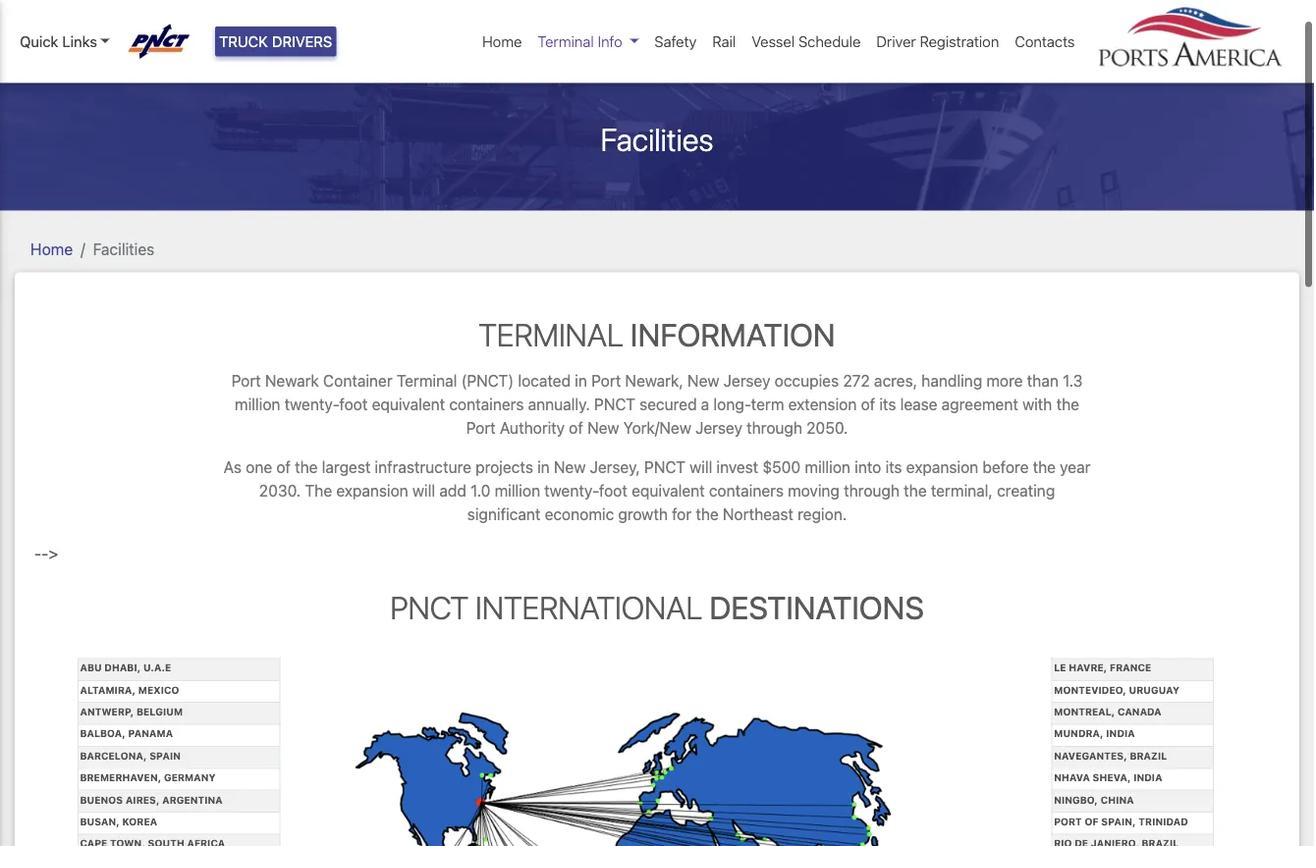 Task type: describe. For each thing, give the bounding box(es) containing it.
terminal,
[[931, 482, 993, 501]]

terminal info
[[538, 32, 623, 49]]

of down annually.
[[569, 419, 583, 438]]

rail
[[713, 32, 736, 49]]

through inside port newark container terminal (pnct) located in port newark, new jersey occupies 272 acres, handling more than 1.3 million twenty-foot equivalent containers annually. pnct secured a long-term extension of its lease agreement with the port authority of new york/new jersey through 2050.
[[747, 419, 803, 438]]

montreal,
[[1054, 707, 1115, 718]]

port down ningbo,
[[1054, 817, 1082, 828]]

korea
[[122, 817, 157, 828]]

2 horizontal spatial new
[[688, 372, 720, 391]]

sheva,
[[1093, 773, 1131, 784]]

infrastructure
[[375, 458, 472, 477]]

economic
[[545, 505, 614, 524]]

largest
[[322, 458, 371, 477]]

projects
[[476, 458, 533, 477]]

4pm.*click
[[503, 30, 589, 48]]

annually.
[[528, 395, 590, 414]]

2 horizontal spatial million
[[805, 458, 851, 477]]

drivers
[[272, 32, 332, 49]]

pnct will be open on columbus day (10/9) from 6am to 4pm.*click for details* alert
[[0, 10, 1315, 63]]

northeast
[[723, 505, 794, 524]]

barcelona,
[[80, 751, 147, 762]]

newark
[[265, 372, 319, 391]]

spain,
[[1102, 817, 1136, 828]]

of down 272
[[861, 395, 876, 414]]

antwerp, belgium
[[80, 707, 183, 718]]

altamira, mexico
[[80, 685, 179, 696]]

2 horizontal spatial will
[[690, 458, 713, 477]]

the up creating
[[1033, 458, 1056, 477]]

port of spain, trinidad
[[1054, 817, 1189, 828]]

vessel
[[752, 32, 795, 49]]

truck drivers
[[219, 32, 332, 49]]

will inside alert
[[145, 30, 168, 48]]

bremerhaven,
[[80, 773, 161, 784]]

invest
[[717, 458, 759, 477]]

more
[[987, 372, 1023, 391]]

as
[[224, 458, 242, 477]]

1 vertical spatial jersey
[[696, 419, 743, 438]]

add
[[439, 482, 467, 501]]

twenty- inside as one of the largest infrastructure projects in new jersey, pnct will invest $500 million into its expansion before the year 2030. the expansion will add 1.0 million twenty-foot equivalent containers moving through the terminal, creating significant economic growth for the northeast region.
[[545, 482, 599, 501]]

1 vertical spatial india
[[1134, 773, 1163, 784]]

term
[[751, 395, 785, 414]]

1.3
[[1063, 372, 1083, 391]]

1 vertical spatial facilities
[[93, 240, 154, 258]]

6am
[[447, 30, 480, 48]]

(pnct)
[[461, 372, 514, 391]]

0 vertical spatial jersey
[[724, 372, 771, 391]]

canada
[[1118, 707, 1162, 718]]

the inside port newark container terminal (pnct) located in port newark, new jersey occupies 272 acres, handling more than 1.3 million twenty-foot equivalent containers annually. pnct secured a long-term extension of its lease agreement with the port authority of new york/new jersey through 2050.
[[1057, 395, 1080, 414]]

information
[[631, 316, 836, 353]]

spain
[[150, 751, 181, 762]]

with
[[1023, 395, 1053, 414]]

open
[[194, 30, 230, 48]]

montevideo, uruguay
[[1054, 685, 1180, 696]]

vessel schedule
[[752, 32, 861, 49]]

growth
[[618, 505, 668, 524]]

secured
[[640, 395, 697, 414]]

mexico
[[138, 685, 179, 696]]

le
[[1054, 663, 1067, 674]]

china
[[1101, 795, 1134, 806]]

contacts
[[1015, 32, 1075, 49]]

1 horizontal spatial facilities
[[601, 120, 714, 158]]

rail image
[[353, 706, 961, 847]]

0 vertical spatial home link
[[475, 22, 530, 60]]

truck
[[219, 32, 268, 49]]

destinations
[[710, 589, 924, 627]]

its inside as one of the largest infrastructure projects in new jersey, pnct will invest $500 million into its expansion before the year 2030. the expansion will add 1.0 million twenty-foot equivalent containers moving through the terminal, creating significant economic growth for the northeast region.
[[886, 458, 903, 477]]

into
[[855, 458, 882, 477]]

antwerp,
[[80, 707, 134, 718]]

as one of the largest infrastructure projects in new jersey, pnct will invest $500 million into its expansion before the year 2030. the expansion will add 1.0 million twenty-foot equivalent containers moving through the terminal, creating significant economic growth for the northeast region.
[[224, 458, 1091, 524]]

newark,
[[625, 372, 684, 391]]

(10/9)
[[363, 30, 405, 48]]

terminal information
[[479, 316, 836, 353]]

located
[[518, 372, 571, 391]]

registration
[[920, 32, 1000, 49]]

le havre, france
[[1054, 663, 1152, 674]]

montreal, canada
[[1054, 707, 1162, 718]]

1 - from the left
[[34, 545, 41, 563]]

port newark container terminal (pnct) located in port newark, new jersey occupies 272 acres, handling more than 1.3 million twenty-foot equivalent containers annually. pnct secured a long-term extension of its lease agreement with the port authority of new york/new jersey through 2050.
[[231, 372, 1083, 438]]

twenty- inside port newark container terminal (pnct) located in port newark, new jersey occupies 272 acres, handling more than 1.3 million twenty-foot equivalent containers annually. pnct secured a long-term extension of its lease agreement with the port authority of new york/new jersey through 2050.
[[285, 395, 339, 414]]

germany
[[164, 773, 216, 784]]

pnct inside port newark container terminal (pnct) located in port newark, new jersey occupies 272 acres, handling more than 1.3 million twenty-foot equivalent containers annually. pnct secured a long-term extension of its lease agreement with the port authority of new york/new jersey through 2050.
[[594, 395, 636, 414]]

navegantes,
[[1054, 751, 1128, 762]]

pnct will be open on columbus day (10/9) from 6am to 4pm.*click for details* link
[[99, 27, 673, 51]]

the left terminal,
[[904, 482, 927, 501]]

containers inside as one of the largest infrastructure projects in new jersey, pnct will invest $500 million into its expansion before the year 2030. the expansion will add 1.0 million twenty-foot equivalent containers moving through the terminal, creating significant economic growth for the northeast region.
[[709, 482, 784, 501]]

trinidad
[[1139, 817, 1189, 828]]

links
[[62, 32, 97, 49]]

vessel schedule link
[[744, 22, 869, 60]]

havre,
[[1069, 663, 1108, 674]]

in inside port newark container terminal (pnct) located in port newark, new jersey occupies 272 acres, handling more than 1.3 million twenty-foot equivalent containers annually. pnct secured a long-term extension of its lease agreement with the port authority of new york/new jersey through 2050.
[[575, 372, 587, 391]]

0 vertical spatial expansion
[[907, 458, 979, 477]]

0 horizontal spatial home
[[30, 240, 73, 258]]



Task type: vqa. For each thing, say whether or not it's contained in the screenshot.
"Welcome to Port Newmark Container Terminal" image
no



Task type: locate. For each thing, give the bounding box(es) containing it.
france
[[1110, 663, 1152, 674]]

foot down the container
[[339, 395, 368, 414]]

year
[[1060, 458, 1091, 477]]

2050.
[[807, 419, 848, 438]]

will
[[145, 30, 168, 48], [690, 458, 713, 477], [413, 482, 435, 501]]

foot down jersey,
[[599, 482, 628, 501]]

the down 1.3
[[1057, 395, 1080, 414]]

containers inside port newark container terminal (pnct) located in port newark, new jersey occupies 272 acres, handling more than 1.3 million twenty-foot equivalent containers annually. pnct secured a long-term extension of its lease agreement with the port authority of new york/new jersey through 2050.
[[449, 395, 524, 414]]

on
[[234, 30, 252, 48]]

than
[[1027, 372, 1059, 391]]

1 horizontal spatial through
[[844, 482, 900, 501]]

0 horizontal spatial foot
[[339, 395, 368, 414]]

the
[[1057, 395, 1080, 414], [295, 458, 318, 477], [1033, 458, 1056, 477], [904, 482, 927, 501], [696, 505, 719, 524]]

the up the
[[295, 458, 318, 477]]

1 vertical spatial terminal
[[479, 316, 624, 353]]

0 vertical spatial in
[[575, 372, 587, 391]]

1 vertical spatial foot
[[599, 482, 628, 501]]

0 vertical spatial through
[[747, 419, 803, 438]]

panama
[[128, 729, 173, 740]]

2 - from the left
[[41, 545, 49, 563]]

foot inside as one of the largest infrastructure projects in new jersey, pnct will invest $500 million into its expansion before the year 2030. the expansion will add 1.0 million twenty-foot equivalent containers moving through the terminal, creating significant economic growth for the northeast region.
[[599, 482, 628, 501]]

1 horizontal spatial foot
[[599, 482, 628, 501]]

one
[[246, 458, 272, 477]]

india
[[1107, 729, 1135, 740], [1134, 773, 1163, 784]]

jersey up long-
[[724, 372, 771, 391]]

1 vertical spatial million
[[805, 458, 851, 477]]

of inside as one of the largest infrastructure projects in new jersey, pnct will invest $500 million into its expansion before the year 2030. the expansion will add 1.0 million twenty-foot equivalent containers moving through the terminal, creating significant economic growth for the northeast region.
[[276, 458, 291, 477]]

driver registration link
[[869, 22, 1007, 60]]

balboa,
[[80, 729, 125, 740]]

york/new
[[624, 419, 692, 438]]

-->
[[34, 545, 58, 563]]

ningbo,
[[1054, 795, 1098, 806]]

expansion down largest
[[336, 482, 408, 501]]

1 vertical spatial twenty-
[[545, 482, 599, 501]]

million down newark
[[235, 395, 281, 414]]

containers down (pnct)
[[449, 395, 524, 414]]

pnct inside pnct will be open on columbus day (10/9) from 6am to 4pm.*click for details* link
[[99, 30, 141, 48]]

home link
[[475, 22, 530, 60], [30, 240, 73, 258]]

0 horizontal spatial in
[[538, 458, 550, 477]]

0 vertical spatial for
[[594, 30, 613, 48]]

abu dhabi, u.a.e
[[80, 663, 171, 674]]

0 horizontal spatial twenty-
[[285, 395, 339, 414]]

pnct inside as one of the largest infrastructure projects in new jersey, pnct will invest $500 million into its expansion before the year 2030. the expansion will add 1.0 million twenty-foot equivalent containers moving through the terminal, creating significant economic growth for the northeast region.
[[644, 458, 686, 477]]

will down the infrastructure
[[413, 482, 435, 501]]

equivalent inside port newark container terminal (pnct) located in port newark, new jersey occupies 272 acres, handling more than 1.3 million twenty-foot equivalent containers annually. pnct secured a long-term extension of its lease agreement with the port authority of new york/new jersey through 2050.
[[372, 395, 445, 414]]

0 horizontal spatial containers
[[449, 395, 524, 414]]

terminal up located
[[479, 316, 624, 353]]

ningbo, china
[[1054, 795, 1134, 806]]

driver
[[877, 32, 916, 49]]

for right growth
[[672, 505, 692, 524]]

long-
[[714, 395, 751, 414]]

1 vertical spatial home link
[[30, 240, 73, 258]]

0 vertical spatial india
[[1107, 729, 1135, 740]]

1 horizontal spatial containers
[[709, 482, 784, 501]]

mundra,
[[1054, 729, 1104, 740]]

terminal inside port newark container terminal (pnct) located in port newark, new jersey occupies 272 acres, handling more than 1.3 million twenty-foot equivalent containers annually. pnct secured a long-term extension of its lease agreement with the port authority of new york/new jersey through 2050.
[[397, 372, 457, 391]]

1 horizontal spatial expansion
[[907, 458, 979, 477]]

0 vertical spatial new
[[688, 372, 720, 391]]

containers down invest
[[709, 482, 784, 501]]

authority
[[500, 419, 565, 438]]

u.a.e
[[143, 663, 171, 674]]

0 vertical spatial twenty-
[[285, 395, 339, 414]]

through inside as one of the largest infrastructure projects in new jersey, pnct will invest $500 million into its expansion before the year 2030. the expansion will add 1.0 million twenty-foot equivalent containers moving through the terminal, creating significant economic growth for the northeast region.
[[844, 482, 900, 501]]

new up a
[[688, 372, 720, 391]]

of up 2030. on the left of the page
[[276, 458, 291, 477]]

2 vertical spatial terminal
[[397, 372, 457, 391]]

lease
[[901, 395, 938, 414]]

for inside as one of the largest infrastructure projects in new jersey, pnct will invest $500 million into its expansion before the year 2030. the expansion will add 1.0 million twenty-foot equivalent containers moving through the terminal, creating significant economic growth for the northeast region.
[[672, 505, 692, 524]]

1 horizontal spatial for
[[672, 505, 692, 524]]

jersey down long-
[[696, 419, 743, 438]]

for inside alert
[[594, 30, 613, 48]]

facilities
[[601, 120, 714, 158], [93, 240, 154, 258]]

1 horizontal spatial million
[[495, 482, 540, 501]]

0 horizontal spatial new
[[554, 458, 586, 477]]

0 horizontal spatial through
[[747, 419, 803, 438]]

moving
[[788, 482, 840, 501]]

india down brazil
[[1134, 773, 1163, 784]]

1 horizontal spatial home link
[[475, 22, 530, 60]]

port left newark,
[[592, 372, 621, 391]]

new
[[688, 372, 720, 391], [588, 419, 620, 438], [554, 458, 586, 477]]

-
[[34, 545, 41, 563], [41, 545, 49, 563]]

buenos aires, argentina
[[80, 795, 223, 806]]

2 vertical spatial million
[[495, 482, 540, 501]]

0 vertical spatial facilities
[[601, 120, 714, 158]]

1 horizontal spatial twenty-
[[545, 482, 599, 501]]

in inside as one of the largest infrastructure projects in new jersey, pnct will invest $500 million into its expansion before the year 2030. the expansion will add 1.0 million twenty-foot equivalent containers moving through the terminal, creating significant economic growth for the northeast region.
[[538, 458, 550, 477]]

handling
[[922, 372, 983, 391]]

its down acres,
[[880, 395, 896, 414]]

pnct international destinations
[[390, 589, 924, 627]]

containers
[[449, 395, 524, 414], [709, 482, 784, 501]]

foot
[[339, 395, 368, 414], [599, 482, 628, 501]]

barcelona, spain
[[80, 751, 181, 762]]

pnct will be open on columbus day (10/9) from 6am to 4pm.*click for details*
[[99, 30, 673, 48]]

million down projects
[[495, 482, 540, 501]]

from
[[410, 30, 443, 48]]

will left invest
[[690, 458, 713, 477]]

safety
[[655, 32, 697, 49]]

occupies
[[775, 372, 839, 391]]

argentina
[[162, 795, 223, 806]]

1 vertical spatial containers
[[709, 482, 784, 501]]

0 horizontal spatial will
[[145, 30, 168, 48]]

1 vertical spatial equivalent
[[632, 482, 705, 501]]

new left jersey,
[[554, 458, 586, 477]]

1 vertical spatial will
[[690, 458, 713, 477]]

twenty- down newark
[[285, 395, 339, 414]]

terminal for terminal info
[[538, 32, 594, 49]]

pnct
[[99, 30, 141, 48], [594, 395, 636, 414], [644, 458, 686, 477], [390, 589, 469, 627]]

its
[[880, 395, 896, 414], [886, 458, 903, 477]]

million inside port newark container terminal (pnct) located in port newark, new jersey occupies 272 acres, handling more than 1.3 million twenty-foot equivalent containers annually. pnct secured a long-term extension of its lease agreement with the port authority of new york/new jersey through 2050.
[[235, 395, 281, 414]]

expansion
[[907, 458, 979, 477], [336, 482, 408, 501]]

0 horizontal spatial expansion
[[336, 482, 408, 501]]

will left be
[[145, 30, 168, 48]]

through down into
[[844, 482, 900, 501]]

0 horizontal spatial million
[[235, 395, 281, 414]]

home
[[482, 32, 522, 49], [30, 240, 73, 258]]

be
[[172, 30, 190, 48]]

its right into
[[886, 458, 903, 477]]

0 horizontal spatial home link
[[30, 240, 73, 258]]

1 vertical spatial new
[[588, 419, 620, 438]]

busan, korea
[[80, 817, 157, 828]]

equivalent inside as one of the largest infrastructure projects in new jersey, pnct will invest $500 million into its expansion before the year 2030. the expansion will add 1.0 million twenty-foot equivalent containers moving through the terminal, creating significant economic growth for the northeast region.
[[632, 482, 705, 501]]

info
[[598, 32, 623, 49]]

twenty- up 'economic'
[[545, 482, 599, 501]]

day
[[332, 30, 359, 48]]

0 horizontal spatial equivalent
[[372, 395, 445, 414]]

altamira,
[[80, 685, 136, 696]]

1 horizontal spatial in
[[575, 372, 587, 391]]

expansion up terminal,
[[907, 458, 979, 477]]

of
[[861, 395, 876, 414], [569, 419, 583, 438], [276, 458, 291, 477], [1085, 817, 1099, 828]]

2030.
[[259, 482, 301, 501]]

equivalent down the container
[[372, 395, 445, 414]]

1 horizontal spatial will
[[413, 482, 435, 501]]

for left details*
[[594, 30, 613, 48]]

0 vertical spatial will
[[145, 30, 168, 48]]

jersey,
[[590, 458, 640, 477]]

>
[[49, 545, 58, 563]]

uruguay
[[1129, 685, 1180, 696]]

port left newark
[[231, 372, 261, 391]]

million up moving
[[805, 458, 851, 477]]

1 horizontal spatial equivalent
[[632, 482, 705, 501]]

through down "term"
[[747, 419, 803, 438]]

0 horizontal spatial facilities
[[93, 240, 154, 258]]

of down "ningbo, china"
[[1085, 817, 1099, 828]]

0 vertical spatial million
[[235, 395, 281, 414]]

1 vertical spatial through
[[844, 482, 900, 501]]

2 vertical spatial will
[[413, 482, 435, 501]]

in up annually.
[[575, 372, 587, 391]]

buenos
[[80, 795, 123, 806]]

new inside as one of the largest infrastructure projects in new jersey, pnct will invest $500 million into its expansion before the year 2030. the expansion will add 1.0 million twenty-foot equivalent containers moving through the terminal, creating significant economic growth for the northeast region.
[[554, 458, 586, 477]]

a
[[701, 395, 710, 414]]

nhava sheva, india
[[1054, 773, 1163, 784]]

1 vertical spatial in
[[538, 458, 550, 477]]

the left 'northeast'
[[696, 505, 719, 524]]

0 horizontal spatial for
[[594, 30, 613, 48]]

new up jersey,
[[588, 419, 620, 438]]

driver registration
[[877, 32, 1000, 49]]

bremerhaven, germany
[[80, 773, 216, 784]]

in right projects
[[538, 458, 550, 477]]

nhava
[[1054, 773, 1090, 784]]

truck drivers link
[[215, 26, 336, 56]]

terminal left 'info' at the top left of the page
[[538, 32, 594, 49]]

1 vertical spatial expansion
[[336, 482, 408, 501]]

significant
[[467, 505, 541, 524]]

creating
[[997, 482, 1055, 501]]

0 vertical spatial terminal
[[538, 32, 594, 49]]

mundra, india
[[1054, 729, 1135, 740]]

details*
[[617, 30, 673, 48]]

belgium
[[136, 707, 183, 718]]

0 vertical spatial home
[[482, 32, 522, 49]]

india up navegantes, brazil
[[1107, 729, 1135, 740]]

equivalent up growth
[[632, 482, 705, 501]]

rail link
[[705, 22, 744, 60]]

0 vertical spatial equivalent
[[372, 395, 445, 414]]

in
[[575, 372, 587, 391], [538, 458, 550, 477]]

terminal left (pnct)
[[397, 372, 457, 391]]

brazil
[[1130, 751, 1167, 762]]

quick links
[[20, 32, 97, 49]]

contacts link
[[1007, 22, 1083, 60]]

port up projects
[[466, 419, 496, 438]]

the
[[305, 482, 332, 501]]

1 horizontal spatial new
[[588, 419, 620, 438]]

agreement
[[942, 395, 1019, 414]]

schedule
[[799, 32, 861, 49]]

0 vertical spatial foot
[[339, 395, 368, 414]]

0 vertical spatial containers
[[449, 395, 524, 414]]

balboa, panama
[[80, 729, 173, 740]]

1 vertical spatial for
[[672, 505, 692, 524]]

2 vertical spatial new
[[554, 458, 586, 477]]

abu
[[80, 663, 102, 674]]

1.0
[[471, 482, 491, 501]]

0 vertical spatial its
[[880, 395, 896, 414]]

terminal for terminal information
[[479, 316, 624, 353]]

its inside port newark container terminal (pnct) located in port newark, new jersey occupies 272 acres, handling more than 1.3 million twenty-foot equivalent containers annually. pnct secured a long-term extension of its lease agreement with the port authority of new york/new jersey through 2050.
[[880, 395, 896, 414]]

1 vertical spatial its
[[886, 458, 903, 477]]

1 vertical spatial home
[[30, 240, 73, 258]]

foot inside port newark container terminal (pnct) located in port newark, new jersey occupies 272 acres, handling more than 1.3 million twenty-foot equivalent containers annually. pnct secured a long-term extension of its lease agreement with the port authority of new york/new jersey through 2050.
[[339, 395, 368, 414]]

1 horizontal spatial home
[[482, 32, 522, 49]]

quick
[[20, 32, 58, 49]]

million
[[235, 395, 281, 414], [805, 458, 851, 477], [495, 482, 540, 501]]



